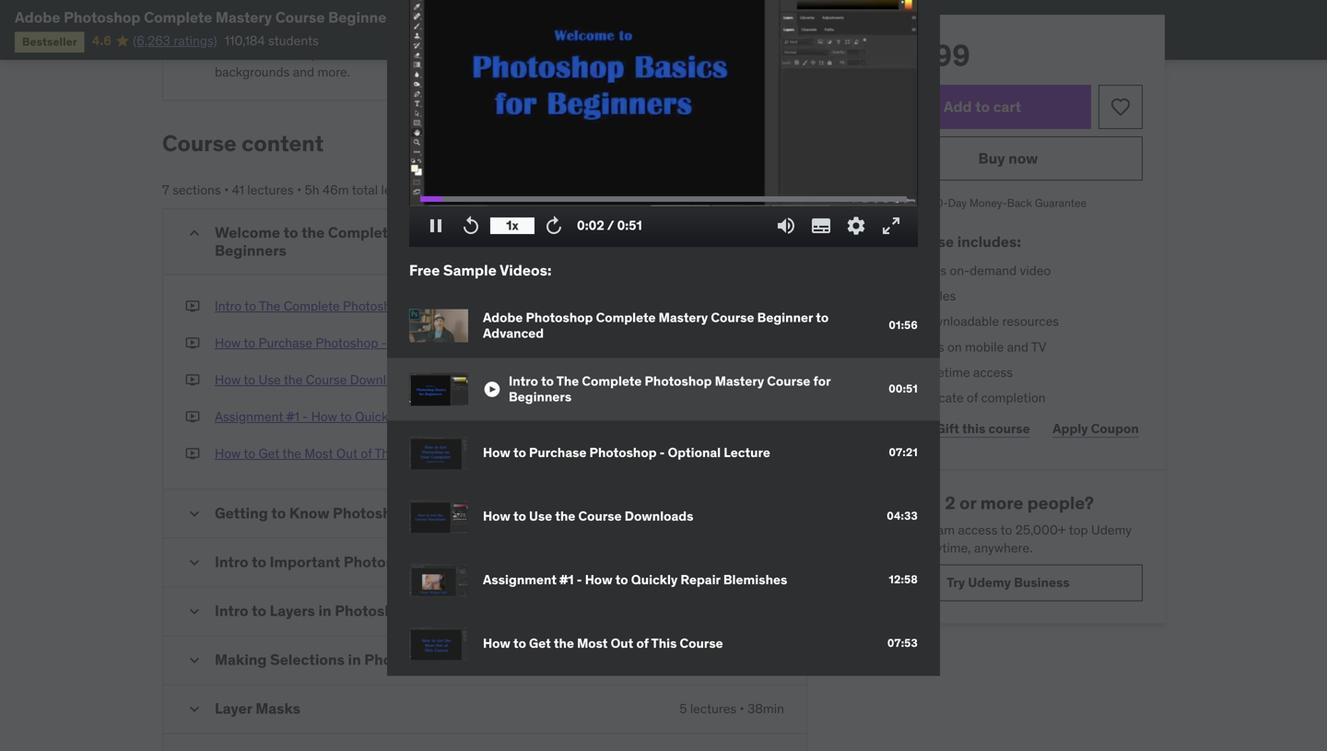 Task type: describe. For each thing, give the bounding box(es) containing it.
110,184 students
[[224, 32, 319, 49]]

out inside how to get the most out of this course button
[[336, 445, 358, 462]]

5 lectures • 34min
[[680, 225, 785, 241]]

team
[[926, 522, 955, 538]]

how inside how to get the most out of this course button
[[215, 445, 241, 462]]

to inside training 2 or more people? get your team access to 25,000+ top udemy courses anytime, anywhere.
[[1001, 522, 1013, 538]]

xsmall image for how to use the course downloads
[[185, 371, 200, 389]]

2 horizontal spatial this
[[874, 232, 903, 251]]

assignment #1 - how to quickly repair blemishes button
[[215, 408, 501, 430]]

1 vertical spatial how to use the course downloads
[[483, 508, 694, 524]]

1 horizontal spatial this
[[651, 635, 677, 652]]

preview for 04:33
[[675, 372, 721, 388]]

for inside welcome to the complete photoshop mastery course for beginners
[[593, 223, 613, 242]]

1 vertical spatial 07:53
[[888, 636, 918, 650]]

to inside add to cart button
[[976, 97, 990, 116]]

cart
[[994, 97, 1022, 116]]

0 vertical spatial adobe
[[15, 8, 60, 27]]

7
[[162, 181, 169, 198]]

0:51
[[617, 217, 642, 234]]

guarantee
[[1035, 196, 1087, 210]]

1 horizontal spatial lectures
[[691, 225, 737, 241]]

or
[[960, 492, 977, 514]]

intro inside intro to the complete photoshop mastery course for beginners
[[509, 373, 538, 390]]

share
[[878, 421, 914, 437]]

how inside how to purchase photoshop - optional lecture button
[[215, 335, 241, 351]]

0 vertical spatial how to purchase photoshop - optional lecture
[[215, 335, 486, 351]]

1 horizontal spatial adobe photoshop complete mastery course beginner to advanced
[[483, 309, 829, 341]]

access inside "access on mobile and tv full lifetime access"
[[974, 364, 1013, 381]]

do
[[355, 28, 370, 44]]

sample
[[443, 261, 497, 280]]

1 vertical spatial lecture
[[724, 444, 771, 461]]

ratings)
[[174, 32, 217, 49]]

0 horizontal spatial 04:33
[[751, 372, 785, 388]]

(6,263
[[133, 32, 171, 49]]

2 inside training 2 or more people? get your team access to 25,000+ top udemy courses anytime, anywhere.
[[945, 492, 956, 514]]

0 horizontal spatial lectures
[[247, 181, 294, 198]]

to inside assignment #1 - how to quickly repair blemishes button
[[340, 408, 352, 425]]

get inside training 2 or more people? get your team access to 25,000+ top udemy courses anytime, anywhere.
[[874, 522, 895, 538]]

1 horizontal spatial assignment
[[483, 571, 557, 588]]

the inside welcome to the complete photoshop mastery course for beginners
[[302, 223, 325, 242]]

access on mobile and tv full lifetime access
[[903, 339, 1047, 381]]

welcome to the complete photoshop mastery course for beginners
[[215, 223, 613, 260]]

6
[[903, 262, 911, 279]]

you'll
[[215, 10, 245, 26]]

demand
[[970, 262, 1017, 279]]

preview for 07:53
[[676, 445, 722, 462]]

0 horizontal spatial 07:53
[[751, 445, 785, 462]]

1 vertical spatial udemy
[[968, 574, 1011, 591]]

learn
[[248, 10, 277, 26]]

0 vertical spatial 12:58
[[754, 408, 785, 425]]

gift this course link
[[932, 411, 1034, 448]]

00:51 for preview
[[753, 298, 785, 314]]

course inside gift this course link
[[989, 421, 1031, 437]]

1 horizontal spatial how to get the most out of this course
[[483, 635, 723, 652]]

30-
[[930, 196, 948, 210]]

34min
[[748, 225, 785, 241]]

course inside adobe photoshop complete mastery course beginner to advanced
[[711, 309, 755, 326]]

1 small image from the top
[[185, 224, 204, 243]]

courses
[[874, 540, 919, 556]]

settings image
[[845, 215, 868, 237]]

1 horizontal spatial quickly
[[631, 571, 678, 588]]

gift
[[936, 421, 960, 437]]

1 vertical spatial intro to the complete photoshop mastery course for beginners
[[509, 373, 831, 405]]

• for 5
[[740, 225, 745, 241]]

0 vertical spatial advanced
[[413, 8, 483, 27]]

sections
[[172, 181, 221, 198]]

articles
[[914, 288, 956, 304]]

try udemy business
[[947, 574, 1070, 591]]

plus
[[215, 28, 239, 44]]

learn
[[525, 10, 558, 26]]

apply coupon button
[[1049, 411, 1143, 448]]

lecture inside button
[[442, 335, 486, 351]]

subtitles image
[[810, 215, 833, 237]]

intro to the complete photoshop mastery course for beginners button
[[215, 297, 580, 319]]

tv
[[1032, 339, 1047, 355]]

#1 inside assignment #1 - how to quickly repair blemishes button
[[287, 408, 300, 425]]

people?
[[1028, 492, 1094, 514]]

beginners inside welcome to the complete photoshop mastery course for beginners
[[215, 241, 287, 260]]

intro inside button
[[215, 298, 242, 314]]

free sample videos:
[[409, 261, 552, 280]]

most
[[333, 10, 362, 26]]

0:02
[[577, 217, 605, 234]]

1 horizontal spatial 12:58
[[889, 573, 918, 587]]

training
[[874, 492, 941, 514]]

anytime,
[[922, 540, 971, 556]]

1 horizontal spatial purchase
[[529, 444, 587, 461]]

• for 7
[[224, 181, 229, 198]]

mastery inside button
[[409, 298, 455, 314]]

1 horizontal spatial •
[[297, 181, 302, 198]]

07:21
[[889, 445, 918, 460]]

add to cart button
[[874, 85, 1092, 129]]

certificate of completion
[[903, 389, 1046, 406]]

back
[[1007, 196, 1033, 210]]

to inside welcome to the complete photoshop mastery course for beginners
[[284, 223, 298, 242]]

buy
[[979, 149, 1006, 168]]

5
[[680, 225, 688, 241]]

certificate
[[903, 389, 964, 406]]

1 horizontal spatial use
[[529, 508, 552, 524]]

money-
[[970, 196, 1007, 210]]

on
[[948, 339, 962, 355]]

all
[[280, 10, 293, 26]]

0 horizontal spatial how to get the most out of this course
[[215, 445, 443, 462]]

assignment inside assignment #1 - how to quickly repair blemishes button
[[215, 408, 283, 425]]

full
[[903, 364, 924, 381]]

content
[[242, 129, 324, 157]]

0 vertical spatial assignment #1 - how to quickly repair blemishes
[[215, 408, 501, 425]]

0 horizontal spatial adobe photoshop complete mastery course beginner to advanced
[[15, 8, 483, 27]]

0 vertical spatial course
[[907, 232, 954, 251]]

blemishes inside assignment #1 - how to quickly repair blemishes button
[[441, 408, 501, 425]]

1x
[[506, 217, 519, 234]]

tools,
[[424, 10, 456, 26]]

videos:
[[500, 261, 552, 280]]

you'll learn all of the most important tools, plus how to edit photos, do touch-ups, whiten teeth, crop social media pics, change backgrounds and more.
[[215, 10, 469, 80]]

mobile
[[965, 339, 1004, 355]]

learn about the interface, including where the tools are and how to customize your workspace.
[[525, 10, 768, 62]]

mastery inside welcome to the complete photoshop mastery course for beginners
[[480, 223, 536, 242]]

where
[[733, 10, 768, 26]]

how to use the course downloads button
[[215, 371, 414, 393]]

for inside intro to the complete photoshop mastery course for beginners
[[814, 373, 831, 390]]

advanced inside adobe photoshop complete mastery course beginner to advanced
[[483, 325, 544, 341]]

buy now
[[979, 149, 1039, 168]]

beginners inside intro to the complete photoshop mastery course for beginners button
[[521, 298, 580, 314]]

/
[[607, 217, 614, 234]]

teeth,
[[256, 46, 290, 62]]

beginners inside intro to the complete photoshop mastery course for beginners
[[509, 388, 572, 405]]

xsmall image for intro to the complete photoshop mastery course for beginners
[[185, 297, 200, 315]]

how inside "learn about the interface, including where the tools are and how to customize your workspace."
[[625, 28, 649, 44]]

try udemy business link
[[874, 565, 1143, 602]]

interface,
[[620, 10, 674, 26]]

0 vertical spatial xsmall image
[[874, 313, 889, 331]]

$74.99
[[874, 37, 971, 74]]

backgrounds
[[215, 64, 290, 80]]

1 vertical spatial #1
[[560, 571, 574, 588]]

01:56
[[889, 318, 918, 332]]

the inside you'll learn all of the most important tools, plus how to edit photos, do touch-ups, whiten teeth, crop social media pics, change backgrounds and more.
[[310, 10, 329, 26]]

crop
[[293, 46, 319, 62]]

your inside training 2 or more people? get your team access to 25,000+ top udemy courses anytime, anywhere.
[[898, 522, 923, 538]]

and inside you'll learn all of the most important tools, plus how to edit photos, do touch-ups, whiten teeth, crop social media pics, change backgrounds and more.
[[293, 64, 314, 80]]

students
[[268, 32, 319, 49]]

21
[[903, 313, 916, 330]]

total
[[352, 181, 378, 198]]

buy now button
[[874, 136, 1143, 181]]

length
[[381, 181, 418, 198]]

apply coupon
[[1053, 421, 1139, 437]]

this inside button
[[375, 445, 399, 462]]

to inside how to use the course downloads button
[[244, 372, 255, 388]]

preview for 12:58
[[679, 408, 724, 425]]

how to get the most out of this course button
[[215, 445, 443, 467]]

xsmall image for how to get the most out of this course
[[185, 445, 200, 463]]

optional inside button
[[390, 335, 439, 351]]

0 vertical spatial intro to the complete photoshop mastery course for beginners
[[215, 298, 580, 314]]

bestseller
[[22, 34, 77, 49]]

1 horizontal spatial the
[[557, 373, 579, 390]]

1 vertical spatial assignment #1 - how to quickly repair blemishes
[[483, 571, 788, 588]]

4.6
[[92, 32, 111, 49]]



Task type: locate. For each thing, give the bounding box(es) containing it.
3 small image from the top
[[185, 651, 204, 670]]

to inside intro to the complete photoshop mastery course for beginners button
[[245, 298, 256, 314]]

21 downloadable resources
[[903, 313, 1059, 330]]

pics,
[[397, 46, 423, 62]]

1 horizontal spatial 07:53
[[888, 636, 918, 650]]

• left 5h 46m
[[297, 181, 302, 198]]

0 horizontal spatial assignment
[[215, 408, 283, 425]]

social
[[322, 46, 355, 62]]

how down interface,
[[625, 28, 649, 44]]

2 vertical spatial for
[[814, 373, 831, 390]]

1 horizontal spatial 2
[[945, 492, 956, 514]]

the
[[259, 298, 281, 314], [557, 373, 579, 390]]

110,184
[[224, 32, 265, 49]]

1 vertical spatial and
[[293, 64, 314, 80]]

0 vertical spatial your
[[728, 28, 753, 44]]

2 horizontal spatial and
[[1007, 339, 1029, 355]]

1 vertical spatial adobe photoshop complete mastery course beginner to advanced
[[483, 309, 829, 341]]

0 vertical spatial 04:33
[[751, 372, 785, 388]]

advanced up ups,
[[413, 8, 483, 27]]

2 down 6
[[903, 288, 911, 304]]

2 vertical spatial this
[[651, 635, 677, 652]]

1 horizontal spatial beginner
[[757, 309, 813, 326]]

00:51 for intro to the complete photoshop mastery course for beginners
[[889, 382, 918, 396]]

top
[[1069, 522, 1088, 538]]

progress bar slider
[[420, 188, 907, 210]]

0 vertical spatial and
[[600, 28, 622, 44]]

anywhere.
[[974, 540, 1033, 556]]

repair
[[401, 408, 438, 425], [681, 571, 721, 588]]

course
[[275, 8, 325, 27], [162, 129, 237, 157], [540, 223, 589, 242], [458, 298, 499, 314], [711, 309, 755, 326], [306, 372, 347, 388], [767, 373, 811, 390], [402, 445, 443, 462], [579, 508, 622, 524], [680, 635, 723, 652]]

0 vertical spatial downloads
[[350, 372, 414, 388]]

•
[[224, 181, 229, 198], [297, 181, 302, 198], [740, 225, 745, 241]]

xsmall image
[[185, 9, 200, 27], [185, 297, 200, 315], [185, 371, 200, 389], [874, 389, 889, 407], [185, 408, 200, 426]]

2 vertical spatial beginners
[[509, 388, 572, 405]]

1 horizontal spatial get
[[529, 635, 551, 652]]

quickly inside button
[[355, 408, 398, 425]]

2 left or
[[945, 492, 956, 514]]

for inside button
[[502, 298, 518, 314]]

1 vertical spatial 04:33
[[887, 509, 918, 523]]

0 horizontal spatial 2
[[903, 288, 911, 304]]

beginner up do
[[328, 8, 392, 27]]

for left full
[[814, 373, 831, 390]]

00:51 down full
[[889, 382, 918, 396]]

and left tv
[[1007, 339, 1029, 355]]

- inside assignment #1 - how to quickly repair blemishes button
[[303, 408, 308, 425]]

1 vertical spatial course
[[989, 421, 1031, 437]]

day
[[948, 196, 967, 210]]

1 horizontal spatial repair
[[681, 571, 721, 588]]

advanced
[[413, 8, 483, 27], [483, 325, 544, 341]]

1 vertical spatial your
[[898, 522, 923, 538]]

includes:
[[958, 232, 1021, 251]]

how to use the course downloads
[[215, 372, 414, 388], [483, 508, 694, 524]]

completion
[[981, 389, 1046, 406]]

course up hours
[[907, 232, 954, 251]]

and down crop
[[293, 64, 314, 80]]

purchase
[[259, 335, 313, 351], [529, 444, 587, 461]]

the inside intro to the complete photoshop mastery course for beginners button
[[259, 298, 281, 314]]

lectures
[[247, 181, 294, 198], [691, 225, 737, 241]]

1 vertical spatial how to get the most out of this course
[[483, 635, 723, 652]]

1 vertical spatial beginners
[[521, 298, 580, 314]]

1 horizontal spatial out
[[611, 635, 634, 652]]

use
[[259, 372, 281, 388], [529, 508, 552, 524]]

0 horizontal spatial how to use the course downloads
[[215, 372, 414, 388]]

xsmall image for assignment #1 - how to quickly repair blemishes
[[185, 408, 200, 426]]

0 vertical spatial access
[[974, 364, 1013, 381]]

forward 5 seconds image
[[543, 215, 565, 237]]

the
[[310, 10, 329, 26], [598, 10, 617, 26], [525, 28, 544, 44], [302, 223, 325, 242], [284, 372, 303, 388], [282, 445, 301, 462], [555, 508, 576, 524], [554, 635, 574, 652]]

2 vertical spatial get
[[529, 635, 551, 652]]

photos,
[[309, 28, 352, 44]]

of inside you'll learn all of the most important tools, plus how to edit photos, do touch-ups, whiten teeth, crop social media pics, change backgrounds and more.
[[296, 10, 308, 26]]

2
[[903, 288, 911, 304], [945, 492, 956, 514]]

access down mobile
[[974, 364, 1013, 381]]

and inside "access on mobile and tv full lifetime access"
[[1007, 339, 1029, 355]]

(6,263 ratings)
[[133, 32, 217, 49]]

beginner down 34min
[[757, 309, 813, 326]]

0 horizontal spatial and
[[293, 64, 314, 80]]

0 vertical spatial small image
[[185, 224, 204, 243]]

0 vertical spatial get
[[259, 445, 280, 462]]

0 horizontal spatial beginner
[[328, 8, 392, 27]]

of inside button
[[361, 445, 372, 462]]

are
[[579, 28, 597, 44]]

downloadable
[[919, 313, 1000, 330]]

0 vertical spatial 2
[[903, 288, 911, 304]]

complete inside welcome to the complete photoshop mastery course for beginners
[[328, 223, 397, 242]]

xsmall image for how to purchase photoshop - optional lecture
[[185, 334, 200, 352]]

access inside training 2 or more people? get your team access to 25,000+ top udemy courses anytime, anywhere.
[[958, 522, 998, 538]]

0 vertical spatial udemy
[[1092, 522, 1132, 538]]

0 vertical spatial blemishes
[[441, 408, 501, 425]]

1 horizontal spatial optional
[[668, 444, 721, 461]]

your inside "learn about the interface, including where the tools are and how to customize your workspace."
[[728, 28, 753, 44]]

add to cart
[[944, 97, 1022, 116]]

and inside "learn about the interface, including where the tools are and how to customize your workspace."
[[600, 28, 622, 44]]

1 horizontal spatial udemy
[[1092, 522, 1132, 538]]

0 vertical spatial for
[[593, 223, 613, 242]]

2 how from the left
[[625, 28, 649, 44]]

1 horizontal spatial #1
[[560, 571, 574, 588]]

0 horizontal spatial lecture
[[442, 335, 486, 351]]

course inside intro to the complete photoshop mastery course for beginners
[[767, 373, 811, 390]]

how down learn
[[242, 28, 266, 44]]

0 horizontal spatial get
[[259, 445, 280, 462]]

out
[[336, 445, 358, 462], [611, 635, 634, 652]]

1 horizontal spatial 04:33
[[887, 509, 918, 523]]

rewind 5 seconds image
[[460, 215, 482, 237]]

1 vertical spatial 00:51
[[889, 382, 918, 396]]

share button
[[874, 411, 918, 448]]

2 vertical spatial and
[[1007, 339, 1029, 355]]

small image
[[185, 224, 204, 243], [185, 554, 204, 572], [185, 651, 204, 670]]

and right the are
[[600, 28, 622, 44]]

course content
[[162, 129, 324, 157]]

touch-
[[373, 28, 411, 44]]

your up courses
[[898, 522, 923, 538]]

lifetime
[[927, 364, 970, 381]]

1 horizontal spatial advanced
[[483, 325, 544, 341]]

how inside how to use the course downloads button
[[215, 372, 241, 388]]

tools
[[547, 28, 576, 44]]

to inside how to purchase photoshop - optional lecture button
[[244, 335, 255, 351]]

preview for 00:51
[[678, 298, 723, 314]]

0 horizontal spatial purchase
[[259, 335, 313, 351]]

1 horizontal spatial most
[[577, 635, 608, 652]]

customize
[[667, 28, 725, 44]]

this course includes:
[[874, 232, 1021, 251]]

- inside how to purchase photoshop - optional lecture button
[[381, 335, 387, 351]]

udemy right top
[[1092, 522, 1132, 538]]

how inside assignment #1 - how to quickly repair blemishes button
[[311, 408, 337, 425]]

resources
[[1003, 313, 1059, 330]]

1 vertical spatial intro
[[509, 373, 538, 390]]

change
[[426, 46, 469, 62]]

add
[[944, 97, 972, 116]]

advanced down videos:
[[483, 325, 544, 341]]

12:58
[[754, 408, 785, 425], [889, 573, 918, 587]]

1 vertical spatial adobe
[[483, 309, 523, 326]]

0 horizontal spatial how
[[242, 28, 266, 44]]

0 vertical spatial purchase
[[259, 335, 313, 351]]

access
[[974, 364, 1013, 381], [958, 522, 998, 538]]

course down the completion
[[989, 421, 1031, 437]]

1 vertical spatial repair
[[681, 571, 721, 588]]

1 vertical spatial optional
[[668, 444, 721, 461]]

access down or
[[958, 522, 998, 538]]

30-day money-back guarantee
[[930, 196, 1087, 210]]

udemy
[[1092, 522, 1132, 538], [968, 574, 1011, 591]]

this
[[963, 421, 986, 437]]

1 horizontal spatial course
[[989, 421, 1031, 437]]

0 vertical spatial quickly
[[355, 408, 398, 425]]

0 vertical spatial lecture
[[442, 335, 486, 351]]

fullscreen image
[[880, 215, 903, 237]]

for
[[593, 223, 613, 242], [502, 298, 518, 314], [814, 373, 831, 390]]

course inside welcome to the complete photoshop mastery course for beginners
[[540, 223, 589, 242]]

udemy right try
[[968, 574, 1011, 591]]

2 small image from the top
[[185, 554, 204, 572]]

xsmall image
[[874, 313, 889, 331], [185, 334, 200, 352], [185, 445, 200, 463]]

1 horizontal spatial and
[[600, 28, 622, 44]]

• left 41
[[224, 181, 229, 198]]

1 vertical spatial beginner
[[757, 309, 813, 326]]

how
[[215, 335, 241, 351], [215, 372, 241, 388], [311, 408, 337, 425], [483, 444, 511, 461], [215, 445, 241, 462], [483, 508, 511, 524], [585, 571, 613, 588], [483, 635, 511, 652]]

1 horizontal spatial blemishes
[[724, 571, 788, 588]]

1 vertical spatial blemishes
[[724, 571, 788, 588]]

adobe down free sample videos:
[[483, 309, 523, 326]]

0 horizontal spatial your
[[728, 28, 753, 44]]

0 vertical spatial the
[[259, 298, 281, 314]]

use inside button
[[259, 372, 281, 388]]

25,000+
[[1016, 522, 1066, 538]]

mute image
[[775, 215, 797, 237]]

0 horizontal spatial this
[[375, 445, 399, 462]]

1 how from the left
[[242, 28, 266, 44]]

0 vertical spatial beginner
[[328, 8, 392, 27]]

training 2 or more people? get your team access to 25,000+ top udemy courses anytime, anywhere.
[[874, 492, 1132, 556]]

1 horizontal spatial how to use the course downloads
[[483, 508, 694, 524]]

how to purchase photoshop - optional lecture button
[[215, 334, 486, 356]]

1 horizontal spatial intro
[[509, 373, 538, 390]]

important
[[365, 10, 421, 26]]

including
[[677, 10, 730, 26]]

1 vertical spatial get
[[874, 522, 895, 538]]

assignment #1 - how to quickly repair blemishes
[[215, 408, 501, 425], [483, 571, 788, 588]]

get inside button
[[259, 445, 280, 462]]

downloads inside button
[[350, 372, 414, 388]]

0 vertical spatial use
[[259, 372, 281, 388]]

1 vertical spatial small image
[[185, 554, 204, 572]]

wishlist image
[[1110, 96, 1132, 118]]

0 horizontal spatial quickly
[[355, 408, 398, 425]]

to inside "learn about the interface, including where the tools are and how to customize your workspace."
[[652, 28, 663, 44]]

small image
[[483, 380, 502, 399], [185, 505, 204, 523], [185, 602, 204, 621], [185, 700, 204, 719]]

0 horizontal spatial blemishes
[[441, 408, 501, 425]]

0 horizontal spatial downloads
[[350, 372, 414, 388]]

your down where at the top
[[728, 28, 753, 44]]

lectures right 41
[[247, 181, 294, 198]]

1 horizontal spatial downloads
[[625, 508, 694, 524]]

1 horizontal spatial lecture
[[724, 444, 771, 461]]

7 sections • 41 lectures • 5h 46m total length
[[162, 181, 418, 198]]

lectures right 5 at the top of page
[[691, 225, 737, 241]]

video
[[1020, 262, 1051, 279]]

try
[[947, 574, 966, 591]]

assignment
[[215, 408, 283, 425], [483, 571, 557, 588]]

1 vertical spatial this
[[375, 445, 399, 462]]

for left '0:51'
[[593, 223, 613, 242]]

beginner inside adobe photoshop complete mastery course beginner to advanced
[[757, 309, 813, 326]]

• left 34min
[[740, 225, 745, 241]]

1 horizontal spatial how
[[625, 28, 649, 44]]

complete
[[144, 8, 212, 27], [328, 223, 397, 242], [284, 298, 340, 314], [596, 309, 656, 326], [582, 373, 642, 390]]

0 horizontal spatial •
[[224, 181, 229, 198]]

1 vertical spatial for
[[502, 298, 518, 314]]

adobe up bestseller
[[15, 8, 60, 27]]

free
[[409, 261, 440, 280]]

photoshop inside intro to the complete photoshop mastery course for beginners
[[645, 373, 712, 390]]

5h 46m
[[305, 181, 349, 198]]

00:51 down 34min
[[753, 298, 785, 314]]

coupon
[[1091, 421, 1139, 437]]

pause image
[[425, 215, 447, 237]]

2 vertical spatial xsmall image
[[185, 445, 200, 463]]

0 horizontal spatial out
[[336, 445, 358, 462]]

for down videos:
[[502, 298, 518, 314]]

how inside you'll learn all of the most important tools, plus how to edit photos, do touch-ups, whiten teeth, crop social media pics, change backgrounds and more.
[[242, 28, 266, 44]]

to inside how to get the most out of this course button
[[244, 445, 255, 462]]

photoshop
[[64, 8, 141, 27], [400, 223, 477, 242], [343, 298, 406, 314], [526, 309, 593, 326], [316, 335, 378, 351], [645, 373, 712, 390], [590, 444, 657, 461]]

1 vertical spatial how to purchase photoshop - optional lecture
[[483, 444, 771, 461]]

of
[[296, 10, 308, 26], [967, 389, 978, 406], [361, 445, 372, 462], [637, 635, 649, 652]]

workspace.
[[525, 46, 591, 62]]

0:02 / 0:51
[[577, 217, 642, 234]]

0 vertical spatial intro
[[215, 298, 242, 314]]

photoshop inside adobe photoshop complete mastery course beginner to advanced
[[526, 309, 593, 326]]

photoshop inside welcome to the complete photoshop mastery course for beginners
[[400, 223, 477, 242]]

edit
[[284, 28, 306, 44]]

apply
[[1053, 421, 1088, 437]]

1 horizontal spatial your
[[898, 522, 923, 538]]

to inside you'll learn all of the most important tools, plus how to edit photos, do touch-ups, whiten teeth, crop social media pics, change backgrounds and more.
[[269, 28, 280, 44]]

1 vertical spatial use
[[529, 508, 552, 524]]

04:33
[[751, 372, 785, 388], [887, 509, 918, 523]]

1 vertical spatial access
[[958, 522, 998, 538]]

0 vertical spatial beginners
[[215, 241, 287, 260]]

repair inside assignment #1 - how to quickly repair blemishes button
[[401, 408, 438, 425]]

udemy inside training 2 or more people? get your team access to 25,000+ top udemy courses anytime, anywhere.
[[1092, 522, 1132, 538]]

complete inside button
[[284, 298, 340, 314]]

0 vertical spatial 07:53
[[751, 445, 785, 462]]

1 horizontal spatial adobe
[[483, 309, 523, 326]]

beginners
[[215, 241, 287, 260], [521, 298, 580, 314], [509, 388, 572, 405]]

0 horizontal spatial #1
[[287, 408, 300, 425]]

mastery
[[216, 8, 272, 27], [480, 223, 536, 242], [409, 298, 455, 314], [659, 309, 708, 326], [715, 373, 764, 390]]

2 inside the 6 hours on-demand video 2 articles
[[903, 288, 911, 304]]

most inside button
[[305, 445, 333, 462]]

intro
[[215, 298, 242, 314], [509, 373, 538, 390]]

1 horizontal spatial 00:51
[[889, 382, 918, 396]]

on-
[[950, 262, 970, 279]]

0 horizontal spatial the
[[259, 298, 281, 314]]

more
[[981, 492, 1024, 514]]

purchase inside how to purchase photoshop - optional lecture button
[[259, 335, 313, 351]]



Task type: vqa. For each thing, say whether or not it's contained in the screenshot.


